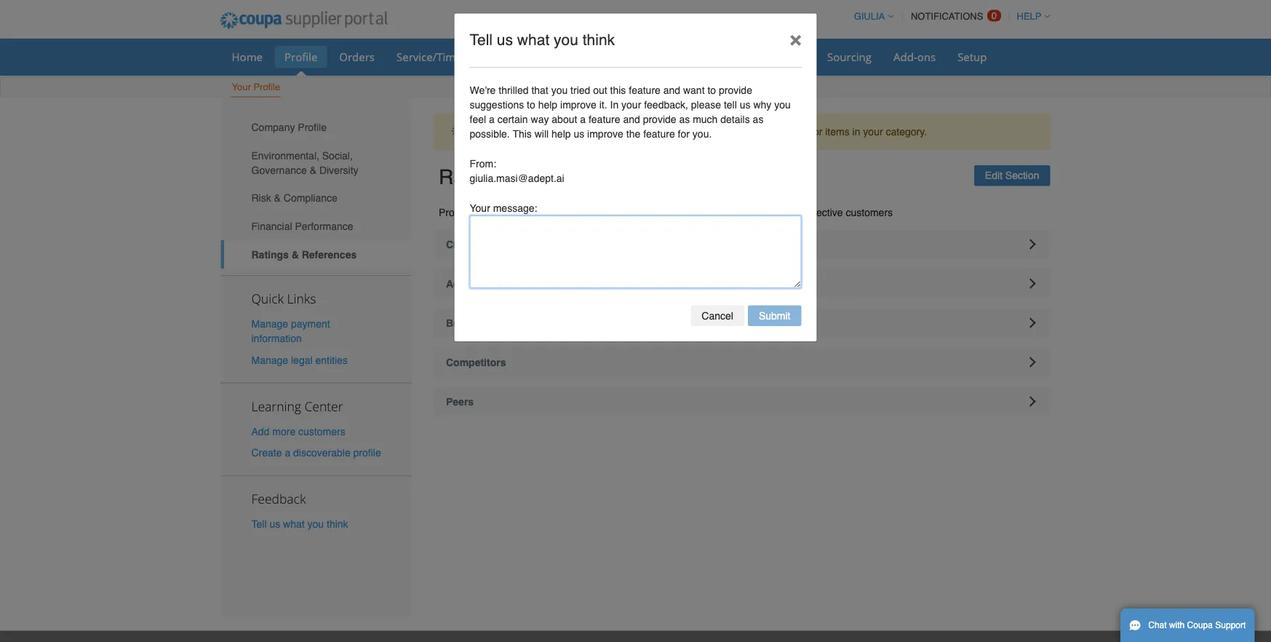 Task type: describe. For each thing, give the bounding box(es) containing it.
out
[[593, 84, 608, 96]]

in
[[610, 99, 619, 111]]

sheets
[[465, 49, 499, 64]]

from:
[[470, 158, 497, 170]]

diversity
[[319, 164, 359, 176]]

profile link
[[275, 46, 327, 68]]

you up tried
[[554, 31, 579, 49]]

profile for company profile
[[298, 121, 327, 133]]

company profile
[[252, 121, 327, 133]]

provide
[[439, 206, 474, 218]]

learning
[[252, 397, 301, 415]]

your right the of
[[534, 206, 553, 218]]

0 horizontal spatial and
[[623, 114, 640, 125]]

cancel
[[702, 310, 734, 322]]

peers,
[[682, 206, 710, 218]]

center
[[305, 397, 343, 415]]

discoverable
[[293, 447, 351, 458]]

thrilled
[[499, 84, 529, 96]]

2 horizontal spatial to
[[708, 84, 716, 96]]

2 horizontal spatial a
[[580, 114, 586, 125]]

setup link
[[949, 46, 997, 68]]

your profile
[[232, 82, 280, 92]]

tell
[[724, 99, 737, 111]]

add-ons
[[894, 49, 936, 64]]

0 vertical spatial profile
[[285, 49, 318, 64]]

social,
[[322, 150, 353, 161]]

your down way
[[525, 126, 545, 137]]

manage legal entities link
[[252, 354, 348, 366]]

× dialog
[[454, 13, 818, 342]]

×
[[790, 27, 802, 51]]

profile for your profile
[[254, 82, 280, 92]]

reviews
[[733, 206, 768, 218]]

buyers
[[705, 126, 736, 137]]

the
[[627, 128, 641, 140]]

you inside button
[[308, 518, 324, 530]]

with inside "button"
[[1170, 620, 1185, 630]]

it.
[[600, 99, 608, 111]]

complete
[[478, 126, 522, 137]]

1 horizontal spatial ratings & references
[[439, 166, 637, 189]]

5 heading from the top
[[434, 387, 1051, 416]]

financial performance link
[[221, 212, 412, 240]]

edit section
[[986, 170, 1040, 181]]

add more customers link
[[252, 425, 346, 437]]

1 vertical spatial tell us what you think
[[252, 518, 348, 530]]

think inside × dialog
[[583, 31, 615, 49]]

your right in on the top right of page
[[864, 126, 883, 137]]

this
[[610, 84, 626, 96]]

complete your profile to get discovered by coupa buyers that are looking for items in your category.
[[478, 126, 927, 137]]

learning center
[[252, 397, 343, 415]]

financial performance
[[252, 220, 353, 232]]

0 vertical spatial with
[[770, 206, 788, 218]]

1 as from the left
[[680, 114, 690, 125]]

financial
[[252, 220, 292, 232]]

section
[[1006, 170, 1040, 181]]

that inside alert
[[738, 126, 755, 137]]

add-
[[894, 49, 918, 64]]

ons
[[918, 49, 936, 64]]

chat with coupa support button
[[1121, 609, 1255, 642]]

ratings & references link
[[221, 240, 412, 268]]

and for customers,
[[713, 206, 730, 218]]

feel
[[470, 114, 486, 125]]

of
[[522, 206, 531, 218]]

orders
[[339, 49, 375, 64]]

links
[[287, 290, 316, 307]]

chat with coupa support
[[1149, 620, 1247, 630]]

0 vertical spatial customers
[[846, 206, 893, 218]]

1 horizontal spatial a
[[489, 114, 495, 125]]

tell inside × dialog
[[470, 31, 493, 49]]

us left get
[[574, 128, 585, 140]]

3 heading from the top
[[434, 308, 1051, 337]]

discovered
[[606, 126, 656, 137]]

your profile link
[[231, 78, 281, 97]]

add
[[252, 425, 270, 437]]

risk & compliance
[[252, 192, 338, 204]]

governance
[[252, 164, 307, 176]]

0 horizontal spatial to
[[527, 99, 536, 111]]

coupa supplier portal image
[[210, 2, 398, 39]]

more
[[272, 425, 296, 437]]

manage payment information link
[[252, 318, 330, 344]]

1 horizontal spatial ratings
[[439, 166, 508, 189]]

submit button
[[748, 305, 802, 326]]

to inside alert
[[578, 126, 587, 137]]

customers,
[[629, 206, 679, 218]]

what inside button
[[283, 518, 305, 530]]

create a discoverable profile
[[252, 447, 381, 458]]

complete your profile to get discovered by coupa buyers that are looking for items in your category. alert
[[434, 113, 1051, 150]]

by
[[659, 126, 669, 137]]

1 heading from the top
[[434, 230, 1051, 259]]

much
[[693, 114, 718, 125]]

that inside we're thrilled that you tried out this feature and want to provide suggestions to help improve it. in your feedback, please tell us why you feel a certain way about a feature and provide as much details as possible. this will help us improve the feature for you.
[[532, 84, 549, 96]]

and for this
[[664, 84, 681, 96]]

coupa inside "button"
[[1188, 620, 1214, 630]]

0 vertical spatial provide
[[719, 84, 753, 96]]

sourcing link
[[818, 46, 882, 68]]

please
[[691, 99, 721, 111]]

home
[[232, 49, 263, 64]]

details
[[721, 114, 750, 125]]

company profile link
[[221, 113, 412, 141]]

feedback,
[[644, 99, 689, 111]]

add more customers
[[252, 425, 346, 437]]

2 as from the left
[[753, 114, 764, 125]]

information
[[252, 333, 302, 344]]

this
[[513, 128, 532, 140]]

you right why
[[775, 99, 791, 111]]

we're thrilled that you tried out this feature and want to provide suggestions to help improve it. in your feedback, please tell us why you feel a certain way about a feature and provide as much details as possible. this will help us improve the feature for you.
[[470, 84, 791, 140]]

service/time sheets
[[397, 49, 499, 64]]

risk & compliance link
[[221, 184, 412, 212]]

support
[[1216, 620, 1247, 630]]

quick
[[252, 290, 284, 307]]

are
[[758, 126, 773, 137]]

tried
[[571, 84, 591, 96]]



Task type: vqa. For each thing, say whether or not it's contained in the screenshot.
the bottom Additional Information image
no



Task type: locate. For each thing, give the bounding box(es) containing it.
edit
[[986, 170, 1003, 181]]

references down performance
[[302, 249, 357, 260]]

that right thrilled
[[532, 84, 549, 96]]

provide
[[719, 84, 753, 96], [643, 114, 677, 125]]

and up the discovered
[[623, 114, 640, 125]]

customers
[[846, 206, 893, 218], [299, 425, 346, 437]]

awards,
[[556, 206, 592, 218]]

ratings
[[439, 166, 508, 189], [252, 249, 289, 260]]

for inside we're thrilled that you tried out this feature and want to provide suggestions to help improve it. in your feedback, please tell us why you feel a certain way about a feature and provide as much details as possible. this will help us improve the feature for you.
[[678, 128, 690, 140]]

as up the are
[[753, 114, 764, 125]]

0 horizontal spatial provide
[[643, 114, 677, 125]]

× button
[[775, 13, 817, 64]]

& down the financial performance
[[292, 249, 299, 260]]

0 horizontal spatial think
[[327, 518, 348, 530]]

improve down tried
[[561, 99, 597, 111]]

1 vertical spatial provide
[[643, 114, 677, 125]]

0 horizontal spatial a
[[285, 447, 291, 458]]

coupa
[[672, 126, 702, 137], [1188, 620, 1214, 630]]

tell inside button
[[252, 518, 267, 530]]

1 vertical spatial and
[[623, 114, 640, 125]]

prospective
[[791, 206, 843, 218]]

you down create a discoverable profile
[[308, 518, 324, 530]]

0 horizontal spatial what
[[283, 518, 305, 530]]

1 vertical spatial your
[[470, 202, 491, 214]]

giulia.masi@adept.ai
[[470, 173, 565, 184]]

your inside × dialog
[[470, 202, 491, 214]]

create a discoverable profile link
[[252, 447, 381, 458]]

& up message: at top
[[514, 166, 527, 189]]

coupa down much
[[672, 126, 702, 137]]

0 vertical spatial your
[[232, 82, 251, 92]]

to
[[708, 84, 716, 96], [527, 99, 536, 111], [578, 126, 587, 137]]

2 vertical spatial feature
[[644, 128, 675, 140]]

your for your profile
[[232, 82, 251, 92]]

your left message: at top
[[470, 202, 491, 214]]

you
[[554, 31, 579, 49], [552, 84, 568, 96], [775, 99, 791, 111], [308, 518, 324, 530]]

improve
[[561, 99, 597, 111], [588, 128, 624, 140]]

ratings & references
[[439, 166, 637, 189], [252, 249, 357, 260]]

service/time sheets link
[[387, 46, 508, 68]]

1 horizontal spatial tell
[[470, 31, 493, 49]]

0 horizontal spatial that
[[532, 84, 549, 96]]

environmental,
[[252, 150, 319, 161]]

chat
[[1149, 620, 1167, 630]]

references up awards,
[[533, 166, 637, 189]]

us up sheets
[[497, 31, 513, 49]]

tell up sheets
[[470, 31, 493, 49]]

1 vertical spatial to
[[527, 99, 536, 111]]

we're
[[470, 84, 496, 96]]

profile up environmental, social, governance & diversity link
[[298, 121, 327, 133]]

suggestions
[[470, 99, 524, 111]]

2 manage from the top
[[252, 354, 288, 366]]

0 horizontal spatial for
[[678, 128, 690, 140]]

environmental, social, governance & diversity
[[252, 150, 359, 176]]

0 vertical spatial improve
[[561, 99, 597, 111]]

add-ons link
[[884, 46, 946, 68]]

& inside risk & compliance link
[[274, 192, 281, 204]]

tell down feedback
[[252, 518, 267, 530]]

0 horizontal spatial ratings & references
[[252, 249, 357, 260]]

0 horizontal spatial tell
[[252, 518, 267, 530]]

0 horizontal spatial ratings
[[252, 249, 289, 260]]

feature right the
[[644, 128, 675, 140]]

4 heading from the top
[[434, 348, 1051, 377]]

looking
[[776, 126, 808, 137]]

profile down home link
[[254, 82, 280, 92]]

items
[[826, 126, 850, 137]]

0 horizontal spatial coupa
[[672, 126, 702, 137]]

& inside ratings & references link
[[292, 249, 299, 260]]

entities
[[316, 354, 348, 366]]

tell us what you think button
[[252, 517, 348, 531]]

ratings & references up the of
[[439, 166, 637, 189]]

0 vertical spatial that
[[532, 84, 549, 96]]

2 vertical spatial to
[[578, 126, 587, 137]]

help down "about"
[[552, 128, 571, 140]]

1 horizontal spatial what
[[517, 31, 550, 49]]

1 horizontal spatial tell us what you think
[[470, 31, 615, 49]]

Your message: text field
[[470, 215, 802, 288]]

from: giulia.masi@adept.ai
[[470, 158, 565, 184]]

profile
[[285, 49, 318, 64], [254, 82, 280, 92], [298, 121, 327, 133]]

home link
[[222, 46, 272, 68]]

certain
[[498, 114, 528, 125]]

1 horizontal spatial to
[[578, 126, 587, 137]]

to up way
[[527, 99, 536, 111]]

ratings & references down the financial performance
[[252, 249, 357, 260]]

0 vertical spatial think
[[583, 31, 615, 49]]

0 vertical spatial manage
[[252, 318, 288, 330]]

setup
[[958, 49, 987, 64]]

about
[[552, 114, 578, 125]]

0 horizontal spatial references
[[302, 249, 357, 260]]

payment
[[291, 318, 330, 330]]

tell
[[470, 31, 493, 49], [252, 518, 267, 530]]

with right "chat"
[[1170, 620, 1185, 630]]

1 vertical spatial references
[[302, 249, 357, 260]]

1 vertical spatial manage
[[252, 354, 288, 366]]

1 vertical spatial feature
[[589, 114, 621, 125]]

customers right prospective
[[846, 206, 893, 218]]

references
[[533, 166, 637, 189], [302, 249, 357, 260]]

manage for manage legal entities
[[252, 354, 288, 366]]

your inside your profile link
[[232, 82, 251, 92]]

profile down "about"
[[548, 126, 575, 137]]

us
[[497, 31, 513, 49], [740, 99, 751, 111], [574, 128, 585, 140], [270, 518, 280, 530]]

manage
[[252, 318, 288, 330], [252, 354, 288, 366]]

your for your message:
[[470, 202, 491, 214]]

with
[[770, 206, 788, 218], [1170, 620, 1185, 630]]

feature
[[629, 84, 661, 96], [589, 114, 621, 125], [644, 128, 675, 140]]

and right peers,
[[713, 206, 730, 218]]

profile down coupa supplier portal image
[[285, 49, 318, 64]]

1 horizontal spatial references
[[533, 166, 637, 189]]

& inside environmental, social, governance & diversity
[[310, 164, 317, 176]]

environmental, social, governance & diversity link
[[221, 141, 412, 184]]

0 horizontal spatial as
[[680, 114, 690, 125]]

0 horizontal spatial with
[[770, 206, 788, 218]]

performance
[[295, 220, 353, 232]]

as left much
[[680, 114, 690, 125]]

for inside alert
[[811, 126, 823, 137]]

0 horizontal spatial tell us what you think
[[252, 518, 348, 530]]

1 horizontal spatial for
[[811, 126, 823, 137]]

your right "in" in the left top of the page
[[622, 99, 642, 111]]

1 vertical spatial profile
[[353, 447, 381, 458]]

think
[[583, 31, 615, 49], [327, 518, 348, 530]]

us down feedback
[[270, 518, 280, 530]]

sourcing
[[828, 49, 872, 64]]

1 vertical spatial ratings
[[252, 249, 289, 260]]

1 vertical spatial what
[[283, 518, 305, 530]]

1 vertical spatial help
[[552, 128, 571, 140]]

improve left the
[[588, 128, 624, 140]]

profile inside complete your profile to get discovered by coupa buyers that are looking for items in your category. alert
[[548, 126, 575, 137]]

help up way
[[538, 99, 558, 111]]

0 vertical spatial ratings & references
[[439, 166, 637, 189]]

0 horizontal spatial your
[[232, 82, 251, 92]]

tell us what you think down feedback
[[252, 518, 348, 530]]

0 vertical spatial references
[[533, 166, 637, 189]]

1 vertical spatial improve
[[588, 128, 624, 140]]

and up feedback,
[[664, 84, 681, 96]]

submit
[[759, 310, 791, 322]]

0 vertical spatial tell us what you think
[[470, 31, 615, 49]]

a right feel
[[489, 114, 495, 125]]

manage for manage payment information
[[252, 318, 288, 330]]

for left you.
[[678, 128, 690, 140]]

manage up "information"
[[252, 318, 288, 330]]

1 vertical spatial ratings & references
[[252, 249, 357, 260]]

your message:
[[470, 202, 538, 214]]

1 horizontal spatial your
[[470, 202, 491, 214]]

help
[[538, 99, 558, 111], [552, 128, 571, 140]]

0 vertical spatial feature
[[629, 84, 661, 96]]

us inside button
[[270, 518, 280, 530]]

1 vertical spatial think
[[327, 518, 348, 530]]

1 manage from the top
[[252, 318, 288, 330]]

quick links
[[252, 290, 316, 307]]

edit section link
[[975, 165, 1051, 186]]

what up thrilled
[[517, 31, 550, 49]]

1 vertical spatial profile
[[254, 82, 280, 92]]

& left diversity
[[310, 164, 317, 176]]

legal
[[291, 354, 313, 366]]

profile right discoverable
[[353, 447, 381, 458]]

0 horizontal spatial profile
[[353, 447, 381, 458]]

current
[[595, 206, 626, 218]]

1 horizontal spatial coupa
[[1188, 620, 1214, 630]]

provide up by
[[643, 114, 677, 125]]

coupa left support
[[1188, 620, 1214, 630]]

compliance
[[284, 192, 338, 204]]

1 horizontal spatial with
[[1170, 620, 1185, 630]]

coupa inside alert
[[672, 126, 702, 137]]

1 vertical spatial customers
[[299, 425, 346, 437]]

to left get
[[578, 126, 587, 137]]

ratings down financial
[[252, 249, 289, 260]]

a right "about"
[[580, 114, 586, 125]]

1 horizontal spatial that
[[738, 126, 755, 137]]

1 vertical spatial with
[[1170, 620, 1185, 630]]

in
[[853, 126, 861, 137]]

2 vertical spatial and
[[713, 206, 730, 218]]

your inside we're thrilled that you tried out this feature and want to provide suggestions to help improve it. in your feedback, please tell us why you feel a certain way about a feature and provide as much details as possible. this will help us improve the feature for you.
[[622, 99, 642, 111]]

provide up tell
[[719, 84, 753, 96]]

feedback
[[252, 490, 306, 507]]

0 vertical spatial coupa
[[672, 126, 702, 137]]

think inside button
[[327, 518, 348, 530]]

cancel button
[[691, 305, 745, 326]]

0 vertical spatial and
[[664, 84, 681, 96]]

0 vertical spatial ratings
[[439, 166, 508, 189]]

you left tried
[[552, 84, 568, 96]]

0 horizontal spatial customers
[[299, 425, 346, 437]]

tell us what you think inside × dialog
[[470, 31, 615, 49]]

1 vertical spatial that
[[738, 126, 755, 137]]

message:
[[493, 202, 538, 214]]

0 vertical spatial what
[[517, 31, 550, 49]]

orders link
[[330, 46, 384, 68]]

1 vertical spatial coupa
[[1188, 620, 1214, 630]]

manage payment information
[[252, 318, 330, 344]]

for
[[811, 126, 823, 137], [678, 128, 690, 140]]

want
[[684, 84, 705, 96]]

us right tell
[[740, 99, 751, 111]]

&
[[310, 164, 317, 176], [514, 166, 527, 189], [274, 192, 281, 204], [292, 249, 299, 260]]

manage legal entities
[[252, 354, 348, 366]]

as
[[680, 114, 690, 125], [753, 114, 764, 125]]

your down home link
[[232, 82, 251, 92]]

heading
[[434, 230, 1051, 259], [434, 269, 1051, 298], [434, 308, 1051, 337], [434, 348, 1051, 377], [434, 387, 1051, 416]]

you.
[[693, 128, 712, 140]]

1 horizontal spatial profile
[[548, 126, 575, 137]]

manage inside manage payment information
[[252, 318, 288, 330]]

0 vertical spatial help
[[538, 99, 558, 111]]

1 horizontal spatial provide
[[719, 84, 753, 96]]

what down feedback
[[283, 518, 305, 530]]

category.
[[886, 126, 927, 137]]

& right risk
[[274, 192, 281, 204]]

feature up feedback,
[[629, 84, 661, 96]]

manage down "information"
[[252, 354, 288, 366]]

ratings up provide
[[439, 166, 508, 189]]

tell us what you think
[[470, 31, 615, 49], [252, 518, 348, 530]]

company
[[252, 121, 295, 133]]

2 horizontal spatial and
[[713, 206, 730, 218]]

0 vertical spatial tell
[[470, 31, 493, 49]]

1 horizontal spatial customers
[[846, 206, 893, 218]]

your
[[232, 82, 251, 92], [470, 202, 491, 214]]

tell us what you think up thrilled
[[470, 31, 615, 49]]

what inside × dialog
[[517, 31, 550, 49]]

0 vertical spatial profile
[[548, 126, 575, 137]]

possible.
[[470, 128, 510, 140]]

2 heading from the top
[[434, 269, 1051, 298]]

for left items
[[811, 126, 823, 137]]

2 vertical spatial profile
[[298, 121, 327, 133]]

get
[[589, 126, 604, 137]]

that down the details
[[738, 126, 755, 137]]

1 horizontal spatial as
[[753, 114, 764, 125]]

1 horizontal spatial think
[[583, 31, 615, 49]]

a right create
[[285, 447, 291, 458]]

1 vertical spatial tell
[[252, 518, 267, 530]]

feature down it. at the top left
[[589, 114, 621, 125]]

1 horizontal spatial and
[[664, 84, 681, 96]]

customers up discoverable
[[299, 425, 346, 437]]

with right the reviews
[[770, 206, 788, 218]]

0 vertical spatial to
[[708, 84, 716, 96]]

to up please
[[708, 84, 716, 96]]

your
[[622, 99, 642, 111], [525, 126, 545, 137], [864, 126, 883, 137], [534, 206, 553, 218]]



